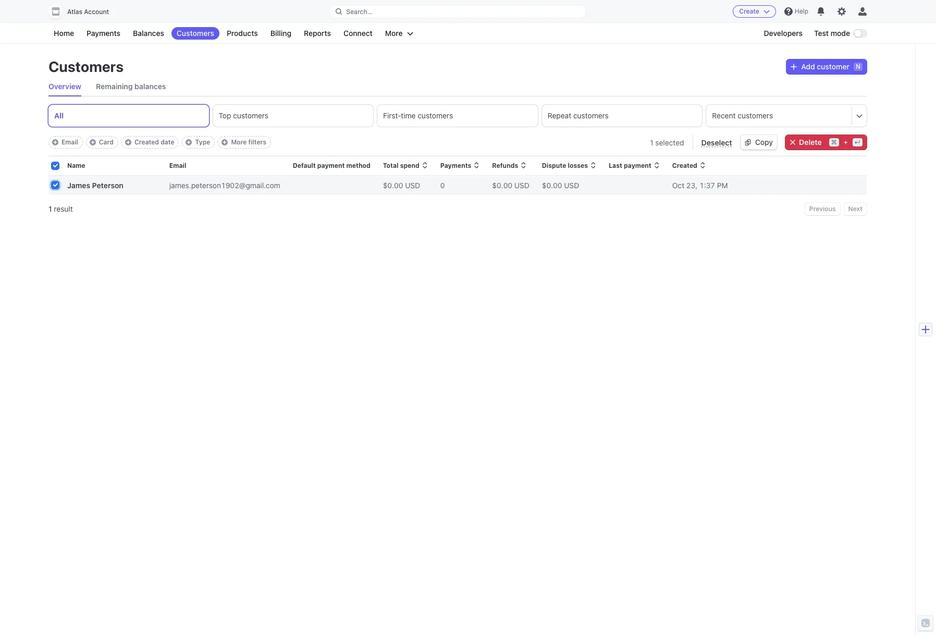 Task type: locate. For each thing, give the bounding box(es) containing it.
1 $0.00 from the left
[[383, 181, 403, 190]]

total
[[383, 162, 399, 170]]

1 horizontal spatial created
[[673, 162, 698, 170]]

more inside more 'button'
[[385, 29, 403, 38]]

payments up 0 link
[[441, 162, 472, 170]]

customers
[[233, 111, 269, 120], [418, 111, 453, 120], [574, 111, 609, 120], [738, 111, 774, 120]]

last payment
[[609, 162, 652, 170]]

created
[[135, 138, 159, 146], [673, 162, 698, 170]]

$0.00 usd link down refunds
[[493, 177, 542, 194]]

result
[[54, 204, 73, 213]]

payment for last
[[624, 162, 652, 170]]

2 customers from the left
[[418, 111, 453, 120]]

dispute losses
[[542, 162, 588, 170]]

next
[[849, 205, 863, 213]]

add email image
[[52, 139, 58, 146]]

0 horizontal spatial $0.00
[[383, 181, 403, 190]]

test mode
[[815, 29, 851, 38]]

1 vertical spatial email
[[169, 162, 186, 170]]

3 $0.00 usd from the left
[[542, 181, 580, 190]]

1 vertical spatial created
[[673, 162, 698, 170]]

1 horizontal spatial payment
[[624, 162, 652, 170]]

Deselect All checkbox
[[52, 162, 59, 170]]

0 vertical spatial 1
[[650, 138, 654, 147]]

previous
[[810, 205, 836, 213]]

customers right top
[[233, 111, 269, 120]]

toolbar containing email
[[49, 136, 271, 149]]

1 $0.00 usd from the left
[[383, 181, 420, 190]]

4 customers from the left
[[738, 111, 774, 120]]

svg image
[[791, 64, 798, 70], [745, 139, 751, 146]]

notifications image
[[817, 7, 826, 16]]

1 left result
[[49, 204, 52, 213]]

connect link
[[338, 27, 378, 40]]

oct
[[673, 181, 685, 190]]

$0.00 down dispute
[[542, 181, 562, 190]]

$0.00 down refunds
[[493, 181, 513, 190]]

mode
[[831, 29, 851, 38]]

0 horizontal spatial more
[[231, 138, 247, 146]]

atlas account
[[67, 8, 109, 16]]

svg image left add
[[791, 64, 798, 70]]

0 horizontal spatial usd
[[405, 181, 420, 190]]

toolbar
[[49, 136, 271, 149]]

0
[[441, 181, 445, 190]]

usd down refunds
[[515, 181, 530, 190]]

1 horizontal spatial 1
[[650, 138, 654, 147]]

email inside toolbar
[[62, 138, 78, 146]]

$0.00 for second $0.00 usd link from the left
[[493, 181, 513, 190]]

svg image inside copy button
[[745, 139, 751, 146]]

james
[[67, 181, 90, 190]]

balances
[[135, 82, 166, 91]]

0 horizontal spatial customers
[[49, 58, 124, 75]]

1 usd from the left
[[405, 181, 420, 190]]

type
[[195, 138, 210, 146]]

3 usd from the left
[[564, 181, 580, 190]]

$0.00 usd link down the "losses"
[[542, 177, 609, 194]]

0 vertical spatial more
[[385, 29, 403, 38]]

2 $0.00 usd from the left
[[493, 181, 530, 190]]

$0.00 usd link
[[383, 177, 441, 194], [493, 177, 542, 194], [542, 177, 609, 194]]

$0.00 for 3rd $0.00 usd link from right
[[383, 181, 403, 190]]

tab list
[[49, 77, 867, 96], [49, 105, 867, 127]]

selected
[[656, 138, 685, 147]]

0 horizontal spatial 1
[[49, 204, 52, 213]]

2 horizontal spatial $0.00 usd
[[542, 181, 580, 190]]

usd down spend
[[405, 181, 420, 190]]

1 vertical spatial svg image
[[745, 139, 751, 146]]

delete
[[800, 138, 822, 147]]

more inside toolbar
[[231, 138, 247, 146]]

⌘
[[832, 138, 838, 146]]

customers up copy button
[[738, 111, 774, 120]]

0 horizontal spatial created
[[135, 138, 159, 146]]

1
[[650, 138, 654, 147], [49, 204, 52, 213]]

account
[[84, 8, 109, 16]]

add card image
[[90, 139, 96, 146]]

repeat customers
[[548, 111, 609, 120]]

more right add more filters image
[[231, 138, 247, 146]]

0 vertical spatial payments
[[87, 29, 121, 38]]

payment
[[318, 162, 345, 170], [624, 162, 652, 170]]

customers up overview
[[49, 58, 124, 75]]

$0.00 usd down refunds
[[493, 181, 530, 190]]

1 horizontal spatial usd
[[515, 181, 530, 190]]

payment right "last"
[[624, 162, 652, 170]]

james peterson
[[67, 181, 124, 190]]

1 tab list from the top
[[49, 77, 867, 96]]

0 horizontal spatial svg image
[[745, 139, 751, 146]]

first-time customers link
[[378, 105, 538, 127]]

usd for 3rd $0.00 usd link from right
[[405, 181, 420, 190]]

+
[[844, 138, 848, 146]]

0 vertical spatial email
[[62, 138, 78, 146]]

3 $0.00 from the left
[[542, 181, 562, 190]]

payments
[[87, 29, 121, 38], [441, 162, 472, 170]]

1 left selected
[[650, 138, 654, 147]]

1 vertical spatial customers
[[49, 58, 124, 75]]

$0.00 down total
[[383, 181, 403, 190]]

usd down the "losses"
[[564, 181, 580, 190]]

0 vertical spatial tab list
[[49, 77, 867, 96]]

$0.00 usd down dispute losses
[[542, 181, 580, 190]]

email down date
[[169, 162, 186, 170]]

1 horizontal spatial svg image
[[791, 64, 798, 70]]

$0.00 usd
[[383, 181, 420, 190], [493, 181, 530, 190], [542, 181, 580, 190]]

usd for second $0.00 usd link from the left
[[515, 181, 530, 190]]

payment right default
[[318, 162, 345, 170]]

tab list containing all
[[49, 105, 867, 127]]

search…
[[346, 8, 373, 15]]

created date
[[135, 138, 174, 146]]

0 horizontal spatial payment
[[318, 162, 345, 170]]

$0.00
[[383, 181, 403, 190], [493, 181, 513, 190], [542, 181, 562, 190]]

0 link
[[441, 177, 493, 194]]

email
[[62, 138, 78, 146], [169, 162, 186, 170]]

email right add email icon
[[62, 138, 78, 146]]

customers
[[177, 29, 214, 38], [49, 58, 124, 75]]

top
[[219, 111, 231, 120]]

2 usd from the left
[[515, 181, 530, 190]]

1 vertical spatial payments
[[441, 162, 472, 170]]

card
[[99, 138, 114, 146]]

2 $0.00 from the left
[[493, 181, 513, 190]]

customers right repeat
[[574, 111, 609, 120]]

payment for default
[[318, 162, 345, 170]]

1 customers from the left
[[233, 111, 269, 120]]

spend
[[400, 162, 420, 170]]

$0.00 usd for 3rd $0.00 usd link from left
[[542, 181, 580, 190]]

1 payment from the left
[[318, 162, 345, 170]]

$0.00 usd for second $0.00 usd link from the left
[[493, 181, 530, 190]]

1 horizontal spatial $0.00
[[493, 181, 513, 190]]

0 horizontal spatial payments
[[87, 29, 121, 38]]

1 horizontal spatial payments
[[441, 162, 472, 170]]

more
[[385, 29, 403, 38], [231, 138, 247, 146]]

payments down account
[[87, 29, 121, 38]]

more right connect
[[385, 29, 403, 38]]

2 horizontal spatial $0.00
[[542, 181, 562, 190]]

2 payment from the left
[[624, 162, 652, 170]]

0 vertical spatial created
[[135, 138, 159, 146]]

customers left products
[[177, 29, 214, 38]]

home
[[54, 29, 74, 38]]

dispute
[[542, 162, 567, 170]]

svg image left copy
[[745, 139, 751, 146]]

help
[[795, 7, 809, 15]]

created up oct
[[673, 162, 698, 170]]

customers for repeat customers
[[574, 111, 609, 120]]

3 customers from the left
[[574, 111, 609, 120]]

1 vertical spatial tab list
[[49, 105, 867, 127]]

1 horizontal spatial more
[[385, 29, 403, 38]]

home link
[[49, 27, 79, 40]]

refunds
[[493, 162, 519, 170]]

1 horizontal spatial $0.00 usd
[[493, 181, 530, 190]]

repeat
[[548, 111, 572, 120]]

2 horizontal spatial usd
[[564, 181, 580, 190]]

$0.00 usd link down spend
[[383, 177, 441, 194]]

open overflow menu image
[[857, 112, 863, 119]]

reports
[[304, 29, 331, 38]]

0 horizontal spatial $0.00 usd
[[383, 181, 420, 190]]

1 vertical spatial more
[[231, 138, 247, 146]]

customers right time
[[418, 111, 453, 120]]

products link
[[222, 27, 263, 40]]

losses
[[568, 162, 588, 170]]

remaining balances
[[96, 82, 166, 91]]

$0.00 usd for 3rd $0.00 usd link from right
[[383, 181, 420, 190]]

add more filters image
[[222, 139, 228, 146]]

created right add created date 'icon'
[[135, 138, 159, 146]]

2 tab list from the top
[[49, 105, 867, 127]]

tab list containing overview
[[49, 77, 867, 96]]

23,
[[687, 181, 698, 190]]

$0.00 usd down 'total spend'
[[383, 181, 420, 190]]

0 horizontal spatial email
[[62, 138, 78, 146]]

james peterson link
[[67, 177, 136, 194]]

1 vertical spatial 1
[[49, 204, 52, 213]]

0 vertical spatial customers
[[177, 29, 214, 38]]



Task type: describe. For each thing, give the bounding box(es) containing it.
balances link
[[128, 27, 169, 40]]

time
[[401, 111, 416, 120]]

name
[[67, 162, 85, 170]]

last
[[609, 162, 623, 170]]

1 $0.00 usd link from the left
[[383, 177, 441, 194]]

billing link
[[265, 27, 297, 40]]

total spend
[[383, 162, 420, 170]]

oct 23, 1:37 pm
[[673, 181, 728, 190]]

reports link
[[299, 27, 336, 40]]

customers for top customers
[[233, 111, 269, 120]]

1:37
[[700, 181, 716, 190]]

first-time customers
[[383, 111, 453, 120]]

default
[[293, 162, 316, 170]]

pm
[[718, 181, 728, 190]]

repeat customers link
[[542, 105, 703, 127]]

all
[[54, 111, 64, 120]]

create button
[[733, 5, 777, 18]]

2 $0.00 usd link from the left
[[493, 177, 542, 194]]

products
[[227, 29, 258, 38]]

Search… search field
[[330, 5, 586, 18]]

test
[[815, 29, 829, 38]]

1 for 1 result
[[49, 204, 52, 213]]

created for created
[[673, 162, 698, 170]]

↵
[[855, 138, 861, 146]]

deselect button
[[702, 136, 733, 149]]

top customers
[[219, 111, 269, 120]]

payments link
[[81, 27, 126, 40]]

previous button
[[806, 203, 841, 215]]

more for more
[[385, 29, 403, 38]]

more button
[[380, 27, 419, 40]]

remaining balances link
[[96, 77, 166, 96]]

add
[[802, 62, 816, 71]]

atlas
[[67, 8, 82, 16]]

1 horizontal spatial customers
[[177, 29, 214, 38]]

connect
[[344, 29, 373, 38]]

customer
[[817, 62, 850, 71]]

remaining
[[96, 82, 133, 91]]

n
[[856, 63, 861, 70]]

1 horizontal spatial email
[[169, 162, 186, 170]]

balances
[[133, 29, 164, 38]]

Search… text field
[[330, 5, 586, 18]]

Select Item checkbox
[[52, 182, 59, 189]]

oct 23, 1:37 pm link
[[673, 177, 867, 194]]

default payment method
[[293, 162, 371, 170]]

recent customers link
[[707, 105, 852, 127]]

top customers link
[[213, 105, 374, 127]]

recent customers
[[713, 111, 774, 120]]

$0.00 for 3rd $0.00 usd link from left
[[542, 181, 562, 190]]

created for created date
[[135, 138, 159, 146]]

0 vertical spatial svg image
[[791, 64, 798, 70]]

james.peterson1902@gmail.com link
[[169, 177, 293, 194]]

help button
[[781, 3, 813, 20]]

3 $0.00 usd link from the left
[[542, 177, 609, 194]]

create
[[740, 7, 760, 15]]

filters
[[249, 138, 267, 146]]

copy
[[756, 138, 774, 147]]

atlas account button
[[49, 4, 120, 19]]

overview link
[[49, 77, 81, 96]]

copy button
[[741, 135, 778, 150]]

1 for 1 selected
[[650, 138, 654, 147]]

developers
[[764, 29, 803, 38]]

add created date image
[[125, 139, 131, 146]]

peterson
[[92, 181, 124, 190]]

add type image
[[186, 139, 192, 146]]

james.peterson1902@gmail.com
[[169, 181, 280, 190]]

more for more filters
[[231, 138, 247, 146]]

add customer
[[802, 62, 850, 71]]

deselect
[[702, 138, 733, 147]]

overview
[[49, 82, 81, 91]]

first-
[[383, 111, 401, 120]]

developers link
[[759, 27, 808, 40]]

more filters
[[231, 138, 267, 146]]

customers for recent customers
[[738, 111, 774, 120]]

billing
[[271, 29, 292, 38]]

recent
[[713, 111, 736, 120]]

method
[[347, 162, 371, 170]]

usd for 3rd $0.00 usd link from left
[[564, 181, 580, 190]]

all link
[[49, 105, 209, 127]]

date
[[161, 138, 174, 146]]

customers link
[[172, 27, 220, 40]]

1 selected
[[650, 138, 685, 147]]

1 result
[[49, 204, 73, 213]]



Task type: vqa. For each thing, say whether or not it's contained in the screenshot.
code required to the top
no



